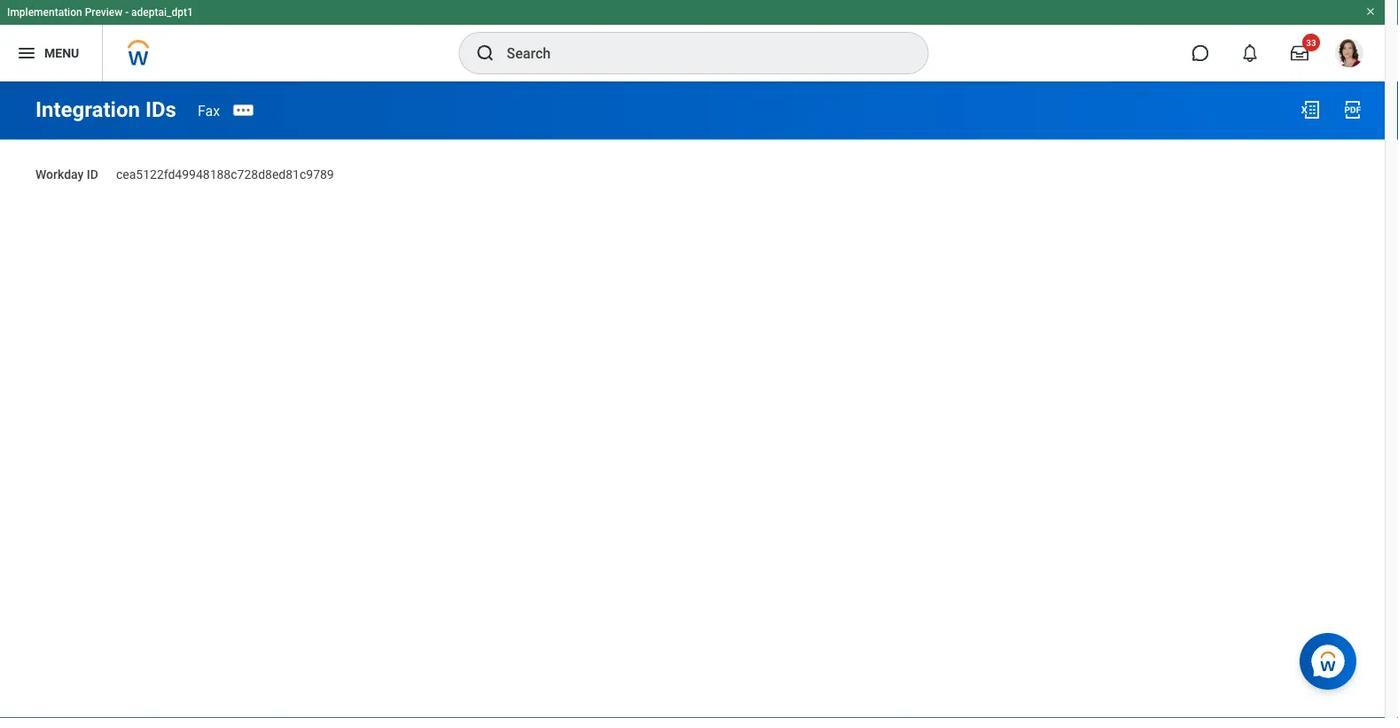 Task type: describe. For each thing, give the bounding box(es) containing it.
-
[[125, 6, 129, 19]]

justify image
[[16, 43, 37, 64]]

33 button
[[1280, 34, 1320, 73]]

33
[[1306, 37, 1316, 48]]

search image
[[475, 43, 496, 64]]

fax element
[[198, 102, 220, 119]]

workday
[[35, 167, 84, 182]]

fax
[[198, 102, 220, 119]]

Search Workday  search field
[[507, 34, 891, 73]]



Task type: vqa. For each thing, say whether or not it's contained in the screenshot.
"Fax" element
yes



Task type: locate. For each thing, give the bounding box(es) containing it.
menu banner
[[0, 0, 1385, 82]]

menu
[[44, 46, 79, 60]]

workday id
[[35, 167, 98, 182]]

profile logan mcneil image
[[1335, 39, 1363, 71]]

integration ids main content
[[0, 82, 1385, 200]]

close environment banner image
[[1365, 6, 1376, 17]]

ids
[[145, 97, 176, 122]]

implementation preview -   adeptai_dpt1
[[7, 6, 193, 19]]

preview
[[85, 6, 122, 19]]

notifications large image
[[1241, 44, 1259, 62]]

export to excel image
[[1300, 99, 1321, 121]]

view printable version (pdf) image
[[1342, 99, 1363, 121]]

cea5122fd49948188c728d8ed81c9789
[[116, 167, 334, 182]]

id
[[87, 167, 98, 182]]

inbox large image
[[1291, 44, 1309, 62]]

integration ids
[[35, 97, 176, 122]]

integration
[[35, 97, 140, 122]]

adeptai_dpt1
[[131, 6, 193, 19]]

menu button
[[0, 25, 102, 82]]

implementation
[[7, 6, 82, 19]]



